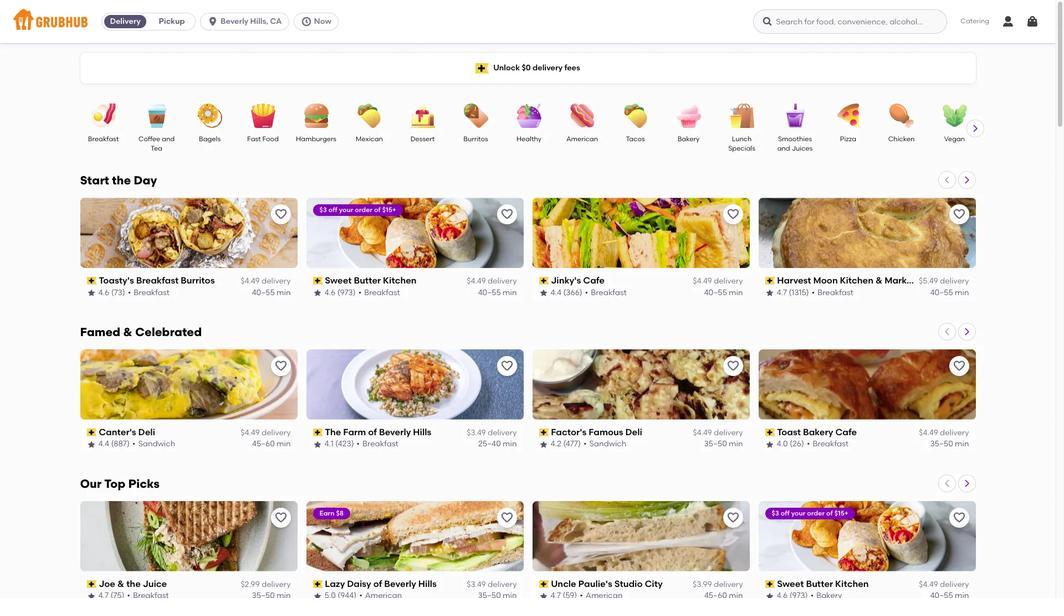Task type: describe. For each thing, give the bounding box(es) containing it.
lazy daisy of beverly hills logo image
[[306, 502, 524, 572]]

pizza image
[[829, 104, 868, 128]]

dessert
[[411, 135, 435, 143]]

mexican
[[356, 135, 383, 143]]

delivery button
[[102, 13, 149, 30]]

order for the top sweet butter kitchen logo
[[355, 206, 373, 214]]

our top picks
[[80, 477, 160, 491]]

caret right icon image for famed & celebrated
[[963, 328, 972, 337]]

tea
[[151, 145, 162, 153]]

harvest moon kitchen & marketplace
[[777, 276, 941, 286]]

(1315)
[[789, 288, 809, 298]]

famous
[[589, 427, 624, 438]]

toasty's breakfast burritos
[[99, 276, 215, 286]]

subscription pass image for 4.2 (477)
[[539, 429, 549, 437]]

breakfast for toast bakery cafe
[[813, 440, 849, 449]]

jinky's cafe logo image
[[533, 198, 750, 268]]

$3.99 delivery
[[693, 581, 743, 590]]

studio
[[615, 579, 643, 590]]

coffee
[[139, 135, 160, 143]]

0 vertical spatial $3 off your order of $15+
[[320, 206, 396, 214]]

toast
[[777, 427, 801, 438]]

• for breakfast
[[128, 288, 131, 298]]

(973)
[[337, 288, 356, 298]]

45–60 min
[[252, 440, 291, 449]]

• breakfast for breakfast
[[128, 288, 170, 298]]

subscription pass image for harvest moon kitchen & marketplace
[[765, 277, 775, 285]]

and for smoothies and juices
[[778, 145, 791, 153]]

delivery for toasty's breakfast burritos logo
[[262, 277, 291, 286]]

• breakfast for cafe
[[585, 288, 627, 298]]

min for the farm of beverly hills
[[503, 440, 517, 449]]

$4.49 for (73)
[[241, 277, 260, 286]]

$3.49 for our top picks
[[467, 581, 486, 590]]

$3.49 delivery for celebrated
[[467, 429, 517, 438]]

pickup
[[159, 17, 185, 26]]

hamburgers
[[296, 135, 337, 143]]

$2.99
[[241, 581, 260, 590]]

uncle paulie's studio city logo image
[[533, 502, 750, 572]]

min for harvest moon kitchen & marketplace
[[955, 288, 970, 298]]

breakfast for the farm of beverly hills
[[363, 440, 399, 449]]

35–50 min for factor's famous deli
[[704, 440, 743, 449]]

celebrated
[[135, 325, 202, 339]]

famed
[[80, 325, 120, 339]]

marketplace
[[885, 276, 941, 286]]

kitchen for start the day
[[840, 276, 874, 286]]

moon
[[814, 276, 838, 286]]

catering button
[[953, 9, 998, 34]]

25–40 min
[[478, 440, 517, 449]]

fast food
[[247, 135, 279, 143]]

breakfast for toasty's breakfast burritos
[[134, 288, 170, 298]]

caret right icon image for our top picks
[[963, 480, 972, 488]]

butter for the top sweet butter kitchen logo's star icon
[[354, 276, 381, 286]]

$2.99 delivery
[[241, 581, 291, 590]]

• breakfast for farm
[[357, 440, 399, 449]]

$0
[[522, 63, 531, 73]]

35–50 for factor's famous deli
[[704, 440, 727, 449]]

our
[[80, 477, 102, 491]]

star icon image for lazy daisy of beverly hills logo
[[313, 592, 322, 599]]

$4.49 for (477)
[[693, 429, 712, 438]]

star icon image for joe & the juice logo
[[87, 592, 96, 599]]

joe & the juice
[[99, 579, 167, 590]]

lunch
[[732, 135, 752, 143]]

4.4 for jinky's cafe
[[551, 288, 562, 298]]

40–55 for jinky's cafe
[[705, 288, 727, 298]]

star icon image for right sweet butter kitchen logo
[[765, 592, 774, 599]]

paulie's
[[579, 579, 613, 590]]

delivery for joe & the juice logo
[[262, 581, 291, 590]]

butter for star icon related to right sweet butter kitchen logo
[[806, 579, 834, 590]]

• for deli
[[132, 440, 136, 449]]

1 vertical spatial burritos
[[181, 276, 215, 286]]

35–50 for toast bakery cafe
[[931, 440, 954, 449]]

save this restaurant image for jinky's cafe
[[727, 208, 740, 221]]

juice
[[143, 579, 167, 590]]

subscription pass image for 4.4 (366)
[[539, 277, 549, 285]]

earn
[[320, 510, 335, 518]]

joe & the juice logo image
[[80, 502, 297, 572]]

beverly hills, ca
[[221, 17, 282, 26]]

4.6 for sweet butter kitchen
[[325, 288, 336, 298]]

(423)
[[335, 440, 354, 449]]

• for cafe
[[585, 288, 588, 298]]

now
[[314, 17, 331, 26]]

healthy image
[[510, 104, 549, 128]]

25–40
[[478, 440, 501, 449]]

min for canter's deli
[[277, 440, 291, 449]]

canter's
[[99, 427, 136, 438]]

tacos image
[[616, 104, 655, 128]]

breakfast for harvest moon kitchen & marketplace
[[818, 288, 854, 298]]

lazy
[[325, 579, 345, 590]]

$4.49 for (26)
[[920, 429, 939, 438]]

$4.49 delivery for (973)
[[467, 277, 517, 286]]

0 vertical spatial your
[[339, 206, 353, 214]]

40–55 min for toasty's breakfast burritos
[[252, 288, 291, 298]]

ca
[[270, 17, 282, 26]]

min for toast bakery cafe
[[955, 440, 970, 449]]

delivery
[[110, 17, 141, 26]]

1 vertical spatial off
[[781, 510, 790, 518]]

40–55 for toasty's breakfast burritos
[[252, 288, 275, 298]]

city
[[645, 579, 663, 590]]

famed & celebrated
[[80, 325, 202, 339]]

45–60
[[252, 440, 275, 449]]

uncle paulie's studio city
[[551, 579, 663, 590]]

chicken image
[[882, 104, 921, 128]]

(887)
[[111, 440, 130, 449]]

caret left icon image for our top picks
[[943, 480, 952, 488]]

jinky's
[[551, 276, 581, 286]]

smoothies
[[778, 135, 812, 143]]

main navigation navigation
[[0, 0, 1056, 43]]

start the day
[[80, 174, 157, 187]]

4.7 (1315)
[[777, 288, 809, 298]]

harvest moon kitchen & marketplace logo image
[[759, 198, 976, 268]]

breakfast for jinky's cafe
[[591, 288, 627, 298]]

• sandwich for deli
[[132, 440, 175, 449]]

subscription pass image for 4.4 (887)
[[87, 429, 97, 437]]

subscription pass image for the farm of beverly hills
[[313, 429, 323, 437]]

4.6 (973)
[[325, 288, 356, 298]]

picks
[[128, 477, 160, 491]]

hamburgers image
[[297, 104, 336, 128]]

lunch specials
[[729, 135, 756, 153]]

Search for food, convenience, alcohol... search field
[[754, 9, 948, 34]]

• for famous
[[584, 440, 587, 449]]

star icon image for the factor's famous deli logo at bottom right
[[539, 441, 548, 449]]

1 horizontal spatial sweet butter kitchen
[[777, 579, 869, 590]]

coffee and tea image
[[137, 104, 176, 128]]

$4.49 delivery for (366)
[[693, 277, 743, 286]]

save this restaurant button for canter's deli
[[271, 356, 291, 376]]

• for moon
[[812, 288, 815, 298]]

$8
[[336, 510, 344, 518]]

breakfast down breakfast image
[[88, 135, 119, 143]]

0 horizontal spatial off
[[329, 206, 338, 214]]

american image
[[563, 104, 602, 128]]

delivery for lazy daisy of beverly hills logo
[[488, 581, 517, 590]]

beverly for celebrated
[[379, 427, 411, 438]]

4.2 (477)
[[551, 440, 581, 449]]

1 vertical spatial sweet
[[777, 579, 804, 590]]

1 vertical spatial your
[[792, 510, 806, 518]]

1 horizontal spatial burritos
[[464, 135, 488, 143]]

unlock $0 delivery fees
[[494, 63, 580, 73]]

4.1
[[325, 440, 334, 449]]

canter's deli
[[99, 427, 155, 438]]

fast food image
[[244, 104, 283, 128]]

jinky's cafe
[[551, 276, 605, 286]]

vegan image
[[936, 104, 975, 128]]

day
[[134, 174, 157, 187]]

$3.49 for famed & celebrated
[[467, 429, 486, 438]]

min for factor's famous deli
[[729, 440, 743, 449]]

star icon image for the top sweet butter kitchen logo
[[313, 289, 322, 298]]

save this restaurant button for jinky's cafe
[[723, 205, 743, 225]]

pickup button
[[149, 13, 195, 30]]

0 vertical spatial $15+
[[382, 206, 396, 214]]



Task type: locate. For each thing, give the bounding box(es) containing it.
1 horizontal spatial 4.4
[[551, 288, 562, 298]]

• right (73)
[[128, 288, 131, 298]]

save this restaurant image for toasty's breakfast burritos
[[274, 208, 288, 221]]

40–55
[[252, 288, 275, 298], [478, 288, 501, 298], [705, 288, 727, 298], [931, 288, 954, 298]]

1 vertical spatial $15+
[[835, 510, 849, 518]]

cafe
[[583, 276, 605, 286], [836, 427, 857, 438]]

hills down lazy daisy of beverly hills logo
[[419, 579, 437, 590]]

and inside coffee and tea
[[162, 135, 175, 143]]

2 40–55 min from the left
[[478, 288, 517, 298]]

0 vertical spatial order
[[355, 206, 373, 214]]

0 horizontal spatial burritos
[[181, 276, 215, 286]]

35–50 min
[[704, 440, 743, 449], [931, 440, 970, 449]]

off
[[329, 206, 338, 214], [781, 510, 790, 518]]

caret right icon image for start the day
[[963, 176, 972, 185]]

$4.49 for (973)
[[467, 277, 486, 286]]

beverly
[[221, 17, 249, 26], [379, 427, 411, 438], [384, 579, 416, 590]]

toasty's breakfast burritos logo image
[[80, 198, 297, 268]]

3 caret left icon image from the top
[[943, 480, 952, 488]]

smoothies and juices image
[[776, 104, 815, 128]]

sandwich for famous
[[590, 440, 627, 449]]

0 vertical spatial sweet
[[325, 276, 352, 286]]

1 40–55 min from the left
[[252, 288, 291, 298]]

2 • sandwich from the left
[[584, 440, 627, 449]]

4.7
[[777, 288, 787, 298]]

$4.49 delivery for (477)
[[693, 429, 743, 438]]

4.4 (887)
[[98, 440, 130, 449]]

0 vertical spatial bakery
[[678, 135, 700, 143]]

1 vertical spatial $3.49 delivery
[[467, 581, 517, 590]]

top
[[104, 477, 126, 491]]

your
[[339, 206, 353, 214], [792, 510, 806, 518]]

40–55 for sweet butter kitchen
[[478, 288, 501, 298]]

$5.49
[[919, 277, 939, 286]]

the farm of beverly hills
[[325, 427, 432, 438]]

burritos down the burritos image
[[464, 135, 488, 143]]

beverly right daisy
[[384, 579, 416, 590]]

1 deli from the left
[[138, 427, 155, 438]]

butter
[[354, 276, 381, 286], [806, 579, 834, 590]]

1 horizontal spatial sweet
[[777, 579, 804, 590]]

subscription pass image left toast
[[765, 429, 775, 437]]

deli
[[138, 427, 155, 438], [626, 427, 643, 438]]

$3
[[320, 206, 327, 214], [772, 510, 780, 518]]

• sandwich down canter's deli
[[132, 440, 175, 449]]

delivery for uncle paulie's studio city logo
[[714, 581, 743, 590]]

star icon image for jinky's cafe logo
[[539, 289, 548, 298]]

0 horizontal spatial bakery
[[678, 135, 700, 143]]

• breakfast for moon
[[812, 288, 854, 298]]

hills down the farm of beverly hills logo
[[413, 427, 432, 438]]

1 4.6 from the left
[[98, 288, 109, 298]]

delivery for the factor's famous deli logo at bottom right
[[714, 429, 743, 438]]

2 vertical spatial beverly
[[384, 579, 416, 590]]

0 vertical spatial beverly
[[221, 17, 249, 26]]

factor's famous deli
[[551, 427, 643, 438]]

1 $3.49 from the top
[[467, 429, 486, 438]]

toasty's
[[99, 276, 134, 286]]

4 40–55 min from the left
[[931, 288, 970, 298]]

4.6 left (973) on the left top of the page
[[325, 288, 336, 298]]

1 horizontal spatial $3 off your order of $15+
[[772, 510, 849, 518]]

1 vertical spatial caret left icon image
[[943, 328, 952, 337]]

cafe down toast bakery cafe logo
[[836, 427, 857, 438]]

• breakfast down toasty's breakfast burritos
[[128, 288, 170, 298]]

0 horizontal spatial sweet butter kitchen logo image
[[306, 198, 524, 268]]

delivery for toast bakery cafe logo
[[940, 429, 970, 438]]

burritos
[[464, 135, 488, 143], [181, 276, 215, 286]]

sweet butter kitchen logo image
[[306, 198, 524, 268], [759, 502, 976, 572]]

0 vertical spatial sweet butter kitchen logo image
[[306, 198, 524, 268]]

breakfast down moon
[[818, 288, 854, 298]]

hills,
[[250, 17, 268, 26]]

4.4 left (887)
[[98, 440, 109, 449]]

• breakfast right (973) on the left top of the page
[[359, 288, 400, 298]]

beverly hills, ca button
[[200, 13, 294, 30]]

breakfast right the toasty's on the top
[[136, 276, 179, 286]]

0 horizontal spatial butter
[[354, 276, 381, 286]]

1 35–50 from the left
[[704, 440, 727, 449]]

coffee and tea
[[139, 135, 175, 153]]

0 horizontal spatial $15+
[[382, 206, 396, 214]]

• right (26)
[[807, 440, 810, 449]]

earn $8
[[320, 510, 344, 518]]

4.6 left (73)
[[98, 288, 109, 298]]

• breakfast
[[128, 288, 170, 298], [359, 288, 400, 298], [585, 288, 627, 298], [812, 288, 854, 298], [357, 440, 399, 449], [807, 440, 849, 449]]

save this restaurant button for toast bakery cafe
[[950, 356, 970, 376]]

fast
[[247, 135, 261, 143]]

1 40–55 from the left
[[252, 288, 275, 298]]

star icon image for toasty's breakfast burritos logo
[[87, 289, 96, 298]]

0 horizontal spatial deli
[[138, 427, 155, 438]]

save this restaurant image for the farm of beverly hills
[[500, 360, 514, 373]]

1 vertical spatial bakery
[[803, 427, 834, 438]]

breakfast
[[88, 135, 119, 143], [136, 276, 179, 286], [134, 288, 170, 298], [364, 288, 400, 298], [591, 288, 627, 298], [818, 288, 854, 298], [363, 440, 399, 449], [813, 440, 849, 449]]

lunch specials image
[[723, 104, 762, 128]]

save this restaurant image for harvest moon kitchen & marketplace
[[953, 208, 966, 221]]

4.4 down jinky's
[[551, 288, 562, 298]]

4.1 (423)
[[325, 440, 354, 449]]

4.0 (26)
[[777, 440, 804, 449]]

breakfast for sweet butter kitchen
[[364, 288, 400, 298]]

$5.49 delivery
[[919, 277, 970, 286]]

2 35–50 min from the left
[[931, 440, 970, 449]]

3 40–55 min from the left
[[705, 288, 743, 298]]

1 vertical spatial hills
[[419, 579, 437, 590]]

beverly right 'farm'
[[379, 427, 411, 438]]

the
[[325, 427, 341, 438]]

0 horizontal spatial your
[[339, 206, 353, 214]]

35–50 min for toast bakery cafe
[[931, 440, 970, 449]]

4.2
[[551, 440, 562, 449]]

3 40–55 from the left
[[705, 288, 727, 298]]

healthy
[[517, 135, 542, 143]]

1 horizontal spatial butter
[[806, 579, 834, 590]]

0 horizontal spatial 35–50
[[704, 440, 727, 449]]

delivery for jinky's cafe logo
[[714, 277, 743, 286]]

4.4 for canter's deli
[[98, 440, 109, 449]]

vegan
[[945, 135, 965, 143]]

caret left icon image for start the day
[[943, 176, 952, 185]]

beverly for picks
[[384, 579, 416, 590]]

• sandwich for famous
[[584, 440, 627, 449]]

•
[[128, 288, 131, 298], [359, 288, 362, 298], [585, 288, 588, 298], [812, 288, 815, 298], [132, 440, 136, 449], [357, 440, 360, 449], [584, 440, 587, 449], [807, 440, 810, 449]]

0 vertical spatial and
[[162, 135, 175, 143]]

1 vertical spatial sweet butter kitchen
[[777, 579, 869, 590]]

hills
[[413, 427, 432, 438], [419, 579, 437, 590]]

4 40–55 from the left
[[931, 288, 954, 298]]

0 vertical spatial caret left icon image
[[943, 176, 952, 185]]

0 vertical spatial &
[[876, 276, 883, 286]]

0 horizontal spatial 35–50 min
[[704, 440, 743, 449]]

$4.49 delivery for (887)
[[241, 429, 291, 438]]

cafe right jinky's
[[583, 276, 605, 286]]

1 vertical spatial 4.4
[[98, 440, 109, 449]]

& right joe at bottom
[[117, 579, 124, 590]]

1 horizontal spatial 35–50
[[931, 440, 954, 449]]

specials
[[729, 145, 756, 153]]

burritos image
[[457, 104, 495, 128]]

1 caret left icon image from the top
[[943, 176, 952, 185]]

$3.49
[[467, 429, 486, 438], [467, 581, 486, 590]]

(366)
[[564, 288, 583, 298]]

• breakfast down jinky's cafe
[[585, 288, 627, 298]]

1 horizontal spatial off
[[781, 510, 790, 518]]

breakfast image
[[84, 104, 123, 128]]

subscription pass image
[[87, 277, 97, 285], [313, 277, 323, 285], [539, 277, 549, 285], [87, 429, 97, 437], [539, 429, 549, 437], [87, 581, 97, 589], [765, 581, 775, 589]]

1 vertical spatial &
[[123, 325, 132, 339]]

order
[[355, 206, 373, 214], [808, 510, 825, 518]]

save this restaurant image for canter's deli
[[274, 360, 288, 373]]

tacos
[[626, 135, 645, 143]]

subscription pass image left the
[[313, 429, 323, 437]]

1 horizontal spatial your
[[792, 510, 806, 518]]

1 horizontal spatial sweet butter kitchen logo image
[[759, 502, 976, 572]]

breakfast right (973) on the left top of the page
[[364, 288, 400, 298]]

&
[[876, 276, 883, 286], [123, 325, 132, 339], [117, 579, 124, 590]]

0 horizontal spatial order
[[355, 206, 373, 214]]

kitchen
[[383, 276, 417, 286], [840, 276, 874, 286], [836, 579, 869, 590]]

40–55 min for jinky's cafe
[[705, 288, 743, 298]]

0 vertical spatial the
[[112, 174, 131, 187]]

2 40–55 from the left
[[478, 288, 501, 298]]

min for sweet butter kitchen
[[503, 288, 517, 298]]

1 vertical spatial cafe
[[836, 427, 857, 438]]

4.6 (73)
[[98, 288, 125, 298]]

toast bakery cafe logo image
[[759, 350, 976, 420]]

4.4 (366)
[[551, 288, 583, 298]]

4.4
[[551, 288, 562, 298], [98, 440, 109, 449]]

$4.49 delivery for (26)
[[920, 429, 970, 438]]

joe
[[99, 579, 115, 590]]

bakery down bakery image
[[678, 135, 700, 143]]

$4.49 for (366)
[[693, 277, 712, 286]]

star icon image
[[87, 289, 96, 298], [313, 289, 322, 298], [539, 289, 548, 298], [765, 289, 774, 298], [87, 441, 96, 449], [313, 441, 322, 449], [539, 441, 548, 449], [765, 441, 774, 449], [87, 592, 96, 599], [313, 592, 322, 599], [539, 592, 548, 599], [765, 592, 774, 599]]

fees
[[565, 63, 580, 73]]

1 vertical spatial order
[[808, 510, 825, 518]]

1 horizontal spatial • sandwich
[[584, 440, 627, 449]]

factor's famous deli logo image
[[533, 350, 750, 420]]

1 horizontal spatial $3
[[772, 510, 780, 518]]

bagels
[[199, 135, 221, 143]]

$4.49 delivery for (73)
[[241, 277, 291, 286]]

breakfast down toast bakery cafe
[[813, 440, 849, 449]]

catering
[[961, 17, 990, 25]]

0 horizontal spatial sandwich
[[138, 440, 175, 449]]

uncle
[[551, 579, 577, 590]]

1 horizontal spatial 35–50 min
[[931, 440, 970, 449]]

2 vertical spatial &
[[117, 579, 124, 590]]

bagels image
[[190, 104, 229, 128]]

2 $3.49 delivery from the top
[[467, 581, 517, 590]]

subscription pass image left harvest
[[765, 277, 775, 285]]

bakery image
[[670, 104, 708, 128]]

& for celebrated
[[123, 325, 132, 339]]

1 vertical spatial $3
[[772, 510, 780, 518]]

bakery up (26)
[[803, 427, 834, 438]]

lazy daisy of beverly hills
[[325, 579, 437, 590]]

daisy
[[347, 579, 371, 590]]

now button
[[294, 13, 343, 30]]

of
[[374, 206, 381, 214], [368, 427, 377, 438], [827, 510, 833, 518], [374, 579, 382, 590]]

burritos down toasty's breakfast burritos logo
[[181, 276, 215, 286]]

subscription pass image left uncle
[[539, 581, 549, 589]]

save this restaurant button for joe & the juice
[[271, 508, 291, 528]]

subscription pass image
[[765, 277, 775, 285], [313, 429, 323, 437], [765, 429, 775, 437], [313, 581, 323, 589], [539, 581, 549, 589]]

save this restaurant button for toasty's breakfast burritos
[[271, 205, 291, 225]]

0 vertical spatial burritos
[[464, 135, 488, 143]]

(26)
[[790, 440, 804, 449]]

0 horizontal spatial 4.4
[[98, 440, 109, 449]]

hills for famed & celebrated
[[413, 427, 432, 438]]

svg image
[[1002, 15, 1015, 28], [1026, 15, 1040, 28], [301, 16, 312, 27], [763, 16, 774, 27]]

0 horizontal spatial • sandwich
[[132, 440, 175, 449]]

& right famed
[[123, 325, 132, 339]]

2 vertical spatial caret left icon image
[[943, 480, 952, 488]]

the
[[112, 174, 131, 187], [126, 579, 141, 590]]

the left juice
[[126, 579, 141, 590]]

and down smoothies
[[778, 145, 791, 153]]

0 horizontal spatial sweet butter kitchen
[[325, 276, 417, 286]]

unlock
[[494, 63, 520, 73]]

caret left icon image for famed & celebrated
[[943, 328, 952, 337]]

save this restaurant button for the farm of beverly hills
[[497, 356, 517, 376]]

caret right icon image
[[971, 124, 980, 133], [963, 176, 972, 185], [963, 328, 972, 337], [963, 480, 972, 488]]

breakfast down the farm of beverly hills
[[363, 440, 399, 449]]

0 vertical spatial $3
[[320, 206, 327, 214]]

0 horizontal spatial sweet
[[325, 276, 352, 286]]

40–55 for harvest moon kitchen & marketplace
[[931, 288, 954, 298]]

2 caret left icon image from the top
[[943, 328, 952, 337]]

1 vertical spatial $3.49
[[467, 581, 486, 590]]

0 vertical spatial cafe
[[583, 276, 605, 286]]

breakfast down jinky's cafe
[[591, 288, 627, 298]]

• breakfast down toast bakery cafe
[[807, 440, 849, 449]]

0 horizontal spatial cafe
[[583, 276, 605, 286]]

0 horizontal spatial $3
[[320, 206, 327, 214]]

start
[[80, 174, 109, 187]]

• right (973) on the left top of the page
[[359, 288, 362, 298]]

1 horizontal spatial deli
[[626, 427, 643, 438]]

save this restaurant image for factor's famous deli
[[727, 360, 740, 373]]

save this restaurant image
[[727, 208, 740, 221], [953, 208, 966, 221], [274, 512, 288, 525], [953, 512, 966, 525]]

& left "marketplace"
[[876, 276, 883, 286]]

• for farm
[[357, 440, 360, 449]]

(477)
[[564, 440, 581, 449]]

0 vertical spatial off
[[329, 206, 338, 214]]

caret left icon image
[[943, 176, 952, 185], [943, 328, 952, 337], [943, 480, 952, 488]]

deli right famous
[[626, 427, 643, 438]]

1 $3.49 delivery from the top
[[467, 429, 517, 438]]

sandwich down canter's deli
[[138, 440, 175, 449]]

canter's deli logo image
[[80, 350, 297, 420]]

beverly right svg icon
[[221, 17, 249, 26]]

save this restaurant button for harvest moon kitchen & marketplace
[[950, 205, 970, 225]]

sandwich for deli
[[138, 440, 175, 449]]

subscription pass image left "lazy"
[[313, 581, 323, 589]]

the farm of beverly hills logo image
[[306, 350, 524, 420]]

save this restaurant image for uncle paulie's studio city
[[727, 512, 740, 525]]

delivery for canter's deli logo
[[262, 429, 291, 438]]

0 horizontal spatial 4.6
[[98, 288, 109, 298]]

0 horizontal spatial $3 off your order of $15+
[[320, 206, 396, 214]]

2 35–50 from the left
[[931, 440, 954, 449]]

0 vertical spatial $3.49
[[467, 429, 486, 438]]

svg image
[[207, 16, 219, 27]]

chicken
[[889, 135, 915, 143]]

1 vertical spatial sweet butter kitchen logo image
[[759, 502, 976, 572]]

breakfast down toasty's breakfast burritos
[[134, 288, 170, 298]]

40–55 min for sweet butter kitchen
[[478, 288, 517, 298]]

1 horizontal spatial $15+
[[835, 510, 849, 518]]

and up tea
[[162, 135, 175, 143]]

1 • sandwich from the left
[[132, 440, 175, 449]]

0 horizontal spatial and
[[162, 135, 175, 143]]

• breakfast for butter
[[359, 288, 400, 298]]

2 $3.49 from the top
[[467, 581, 486, 590]]

0 vertical spatial 4.4
[[551, 288, 562, 298]]

0 vertical spatial butter
[[354, 276, 381, 286]]

2 4.6 from the left
[[325, 288, 336, 298]]

farm
[[343, 427, 366, 438]]

save this restaurant image for toast bakery cafe
[[953, 360, 966, 373]]

and inside smoothies and juices
[[778, 145, 791, 153]]

40–55 min for harvest moon kitchen & marketplace
[[931, 288, 970, 298]]

dessert image
[[403, 104, 442, 128]]

1 horizontal spatial and
[[778, 145, 791, 153]]

$3.49 delivery for picks
[[467, 581, 517, 590]]

smoothies and juices
[[778, 135, 813, 153]]

toast bakery cafe
[[777, 427, 857, 438]]

$3 off your order of $15+
[[320, 206, 396, 214], [772, 510, 849, 518]]

star icon image for toast bakery cafe logo
[[765, 441, 774, 449]]

$3.99
[[693, 581, 712, 590]]

subscription pass image for 4.6 (973)
[[313, 277, 323, 285]]

0 vertical spatial hills
[[413, 427, 432, 438]]

1 sandwich from the left
[[138, 440, 175, 449]]

svg image inside now button
[[301, 16, 312, 27]]

• right (887)
[[132, 440, 136, 449]]

1 horizontal spatial 4.6
[[325, 288, 336, 298]]

factor's
[[551, 427, 587, 438]]

• right (366)
[[585, 288, 588, 298]]

juices
[[792, 145, 813, 153]]

1 vertical spatial $3 off your order of $15+
[[772, 510, 849, 518]]

• for bakery
[[807, 440, 810, 449]]

$4.49
[[241, 277, 260, 286], [467, 277, 486, 286], [693, 277, 712, 286], [241, 429, 260, 438], [693, 429, 712, 438], [920, 429, 939, 438], [920, 581, 939, 590]]

1 horizontal spatial sandwich
[[590, 440, 627, 449]]

0 vertical spatial $3.49 delivery
[[467, 429, 517, 438]]

• breakfast down the farm of beverly hills
[[357, 440, 399, 449]]

grubhub plus flag logo image
[[476, 63, 489, 73]]

order for right sweet butter kitchen logo
[[808, 510, 825, 518]]

deli right canter's
[[138, 427, 155, 438]]

beverly inside "button"
[[221, 17, 249, 26]]

• down 'farm'
[[357, 440, 360, 449]]

35–50
[[704, 440, 727, 449], [931, 440, 954, 449]]

save this restaurant image
[[274, 208, 288, 221], [500, 208, 514, 221], [274, 360, 288, 373], [500, 360, 514, 373], [727, 360, 740, 373], [953, 360, 966, 373], [500, 512, 514, 525], [727, 512, 740, 525]]

1 horizontal spatial cafe
[[836, 427, 857, 438]]

• right (1315)
[[812, 288, 815, 298]]

kitchen for our top picks
[[836, 579, 869, 590]]

• sandwich down famous
[[584, 440, 627, 449]]

delivery for the farm of beverly hills logo
[[488, 429, 517, 438]]

1 35–50 min from the left
[[704, 440, 743, 449]]

save this restaurant button
[[271, 205, 291, 225], [497, 205, 517, 225], [723, 205, 743, 225], [950, 205, 970, 225], [271, 356, 291, 376], [497, 356, 517, 376], [723, 356, 743, 376], [950, 356, 970, 376], [271, 508, 291, 528], [497, 508, 517, 528], [723, 508, 743, 528], [950, 508, 970, 528]]

1 vertical spatial beverly
[[379, 427, 411, 438]]

• right (477) at the right
[[584, 440, 587, 449]]

1 vertical spatial the
[[126, 579, 141, 590]]

star icon image for the farm of beverly hills logo
[[313, 441, 322, 449]]

hills for our top picks
[[419, 579, 437, 590]]

sandwich down famous
[[590, 440, 627, 449]]

mexican image
[[350, 104, 389, 128]]

1 horizontal spatial bakery
[[803, 427, 834, 438]]

• for butter
[[359, 288, 362, 298]]

0 vertical spatial sweet butter kitchen
[[325, 276, 417, 286]]

1 vertical spatial and
[[778, 145, 791, 153]]

2 sandwich from the left
[[590, 440, 627, 449]]

harvest
[[777, 276, 812, 286]]

• breakfast down moon
[[812, 288, 854, 298]]

2 deli from the left
[[626, 427, 643, 438]]

the left day
[[112, 174, 131, 187]]

1 horizontal spatial order
[[808, 510, 825, 518]]

subscription pass image for 4.6 (73)
[[87, 277, 97, 285]]

min for jinky's cafe
[[729, 288, 743, 298]]

• breakfast for bakery
[[807, 440, 849, 449]]

save this restaurant button for uncle paulie's studio city
[[723, 508, 743, 528]]

1 vertical spatial butter
[[806, 579, 834, 590]]

star icon image for canter's deli logo
[[87, 441, 96, 449]]



Task type: vqa. For each thing, say whether or not it's contained in the screenshot.


